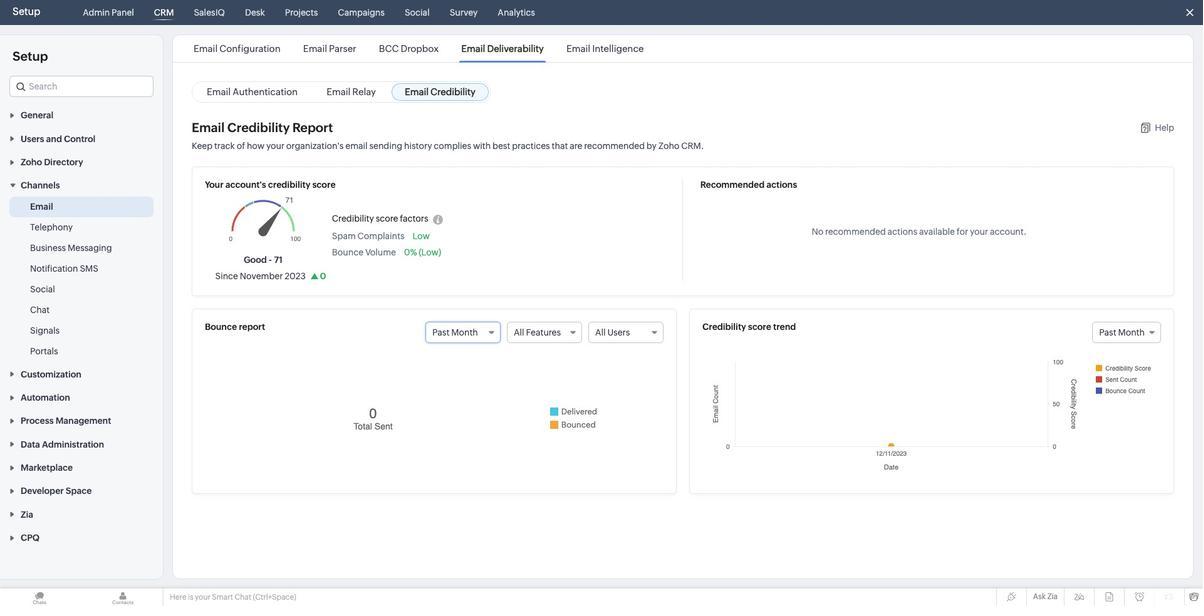Task type: vqa. For each thing, say whether or not it's contained in the screenshot.
your
yes



Task type: locate. For each thing, give the bounding box(es) containing it.
your
[[195, 593, 211, 602]]

social
[[405, 8, 430, 18]]

here
[[170, 593, 186, 602]]

chat
[[235, 593, 251, 602]]

analytics link
[[493, 0, 540, 25]]

desk
[[245, 8, 265, 18]]

contacts image
[[83, 589, 162, 607]]

chats image
[[0, 589, 79, 607]]

salesiq link
[[189, 0, 230, 25]]

campaigns
[[338, 8, 385, 18]]

projects
[[285, 8, 318, 18]]

panel
[[112, 8, 134, 18]]



Task type: describe. For each thing, give the bounding box(es) containing it.
admin
[[83, 8, 110, 18]]

analytics
[[498, 8, 535, 18]]

desk link
[[240, 0, 270, 25]]

campaigns link
[[333, 0, 390, 25]]

zia
[[1047, 593, 1058, 602]]

(ctrl+space)
[[253, 593, 296, 602]]

setup
[[13, 6, 40, 18]]

is
[[188, 593, 193, 602]]

survey link
[[445, 0, 483, 25]]

crm
[[154, 8, 174, 18]]

smart
[[212, 593, 233, 602]]

salesiq
[[194, 8, 225, 18]]

ask zia
[[1033, 593, 1058, 602]]

survey
[[450, 8, 478, 18]]

ask
[[1033, 593, 1046, 602]]

crm link
[[149, 0, 179, 25]]

admin panel link
[[78, 0, 139, 25]]

projects link
[[280, 0, 323, 25]]

here is your smart chat (ctrl+space)
[[170, 593, 296, 602]]

social link
[[400, 0, 435, 25]]

admin panel
[[83, 8, 134, 18]]



